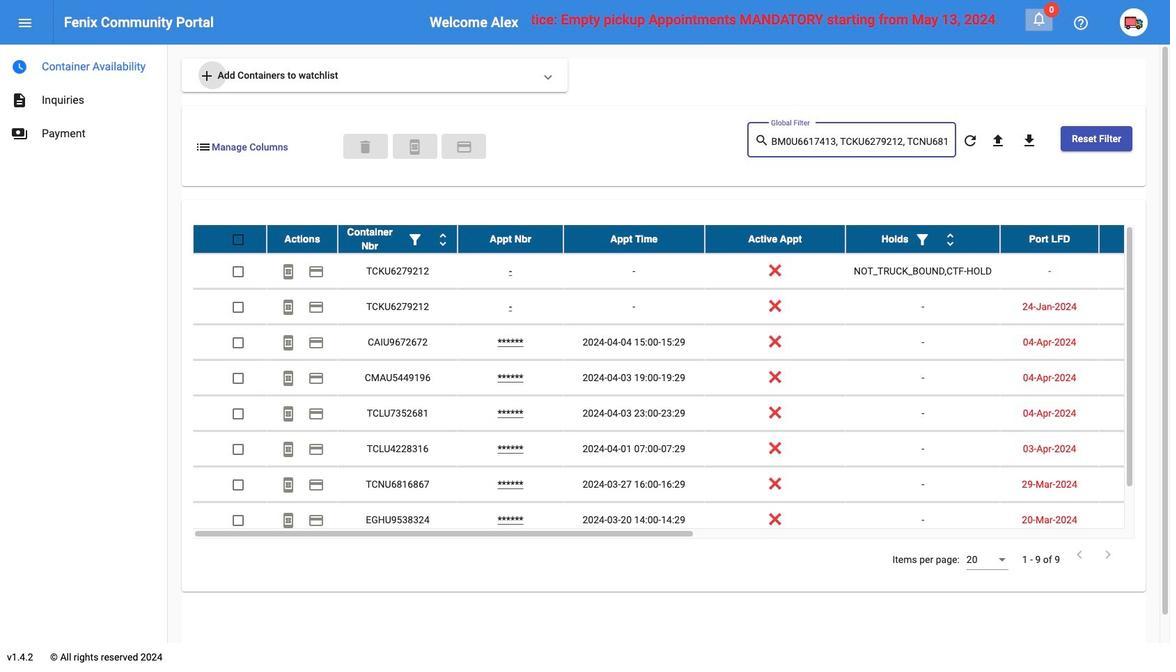 Task type: locate. For each thing, give the bounding box(es) containing it.
8 column header from the left
[[1100, 225, 1171, 253]]

row
[[193, 225, 1171, 254], [193, 254, 1171, 289], [193, 289, 1171, 325], [193, 325, 1171, 360], [193, 360, 1171, 396], [193, 396, 1171, 431], [193, 431, 1171, 467], [193, 467, 1171, 502], [193, 502, 1171, 538]]

4 row from the top
[[193, 325, 1171, 360]]

3 column header from the left
[[458, 225, 564, 253]]

grid
[[193, 225, 1171, 539]]

Global Watchlist Filter field
[[772, 137, 949, 148]]

4 column header from the left
[[564, 225, 705, 253]]

navigation
[[0, 45, 167, 151]]

6 column header from the left
[[846, 225, 1001, 253]]

1 cell from the top
[[1100, 254, 1171, 289]]

3 row from the top
[[193, 289, 1171, 325]]

cell for 4th row from the top
[[1100, 325, 1171, 360]]

column header
[[267, 225, 338, 253], [338, 225, 458, 253], [458, 225, 564, 253], [564, 225, 705, 253], [705, 225, 846, 253], [846, 225, 1001, 253], [1001, 225, 1100, 253], [1100, 225, 1171, 253]]

no color image
[[11, 59, 28, 75], [11, 125, 28, 142], [990, 133, 1007, 149], [1021, 133, 1038, 149], [195, 139, 212, 155], [456, 139, 473, 155], [280, 264, 297, 280], [280, 299, 297, 316], [280, 335, 297, 351], [308, 335, 325, 351], [280, 370, 297, 387], [308, 406, 325, 423], [280, 477, 297, 494], [280, 512, 297, 529], [308, 512, 325, 529], [1072, 546, 1088, 563], [1100, 546, 1117, 563]]

cell
[[1100, 254, 1171, 289], [1100, 289, 1171, 324], [1100, 325, 1171, 360], [1100, 360, 1171, 395], [1100, 396, 1171, 431], [1100, 431, 1171, 466], [1100, 467, 1171, 502], [1100, 502, 1171, 537]]

no color image
[[1031, 10, 1048, 27], [17, 15, 33, 32], [1073, 15, 1090, 32], [199, 68, 215, 85], [11, 92, 28, 109], [755, 132, 772, 149], [962, 133, 979, 149], [407, 139, 423, 155], [407, 232, 424, 248], [435, 232, 452, 248], [915, 232, 931, 248], [942, 232, 959, 248], [308, 264, 325, 280], [308, 299, 325, 316], [308, 370, 325, 387], [280, 406, 297, 423], [280, 441, 297, 458], [308, 441, 325, 458], [308, 477, 325, 494]]

7 cell from the top
[[1100, 467, 1171, 502]]

8 cell from the top
[[1100, 502, 1171, 537]]

6 cell from the top
[[1100, 431, 1171, 466]]

3 cell from the top
[[1100, 325, 1171, 360]]

4 cell from the top
[[1100, 360, 1171, 395]]

2 cell from the top
[[1100, 289, 1171, 324]]

5 cell from the top
[[1100, 396, 1171, 431]]

5 row from the top
[[193, 360, 1171, 396]]



Task type: describe. For each thing, give the bounding box(es) containing it.
9 row from the top
[[193, 502, 1171, 538]]

cell for 2nd row from the bottom of the page
[[1100, 467, 1171, 502]]

cell for sixth row from the top
[[1100, 396, 1171, 431]]

2 row from the top
[[193, 254, 1171, 289]]

2 column header from the left
[[338, 225, 458, 253]]

1 row from the top
[[193, 225, 1171, 254]]

6 row from the top
[[193, 396, 1171, 431]]

cell for 1st row from the bottom
[[1100, 502, 1171, 537]]

1 column header from the left
[[267, 225, 338, 253]]

8 row from the top
[[193, 467, 1171, 502]]

cell for 5th row from the top
[[1100, 360, 1171, 395]]

7 column header from the left
[[1001, 225, 1100, 253]]

7 row from the top
[[193, 431, 1171, 467]]

cell for 2nd row from the top
[[1100, 254, 1171, 289]]

cell for 7th row from the top of the page
[[1100, 431, 1171, 466]]

cell for seventh row from the bottom of the page
[[1100, 289, 1171, 324]]

5 column header from the left
[[705, 225, 846, 253]]

delete image
[[357, 139, 374, 155]]



